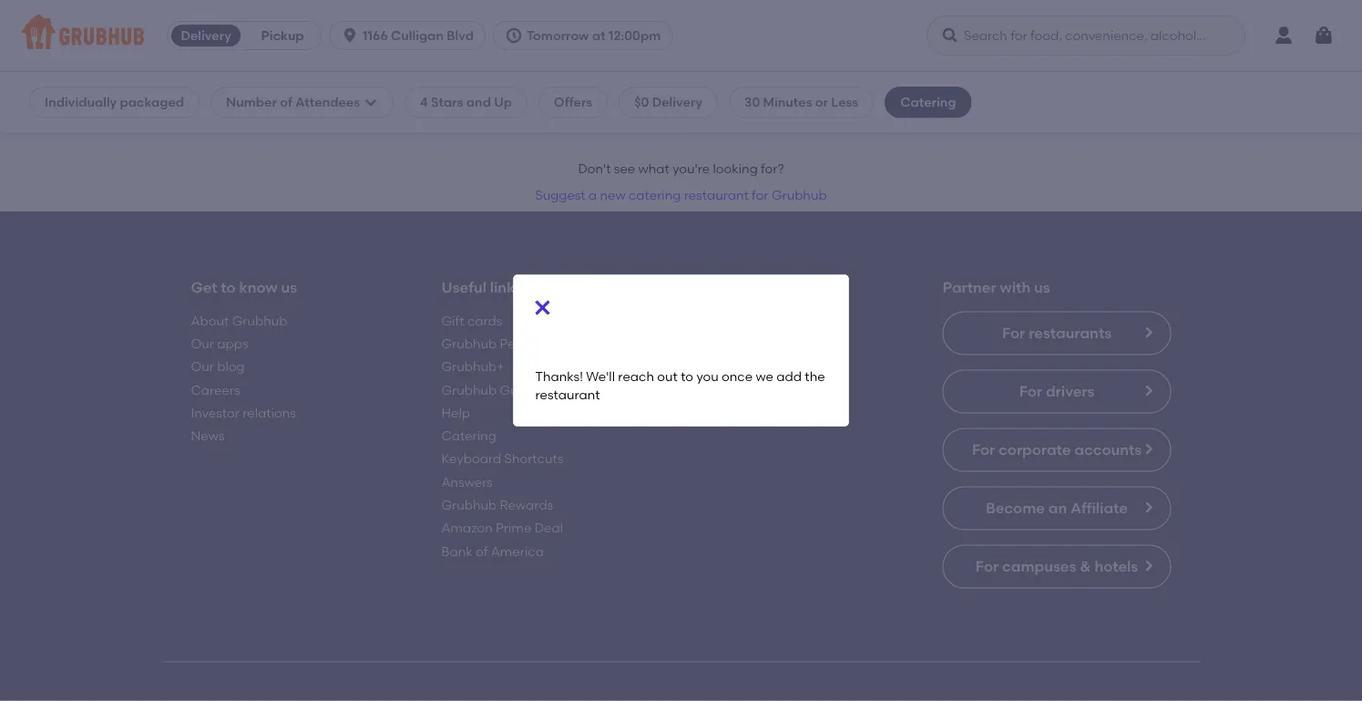 Task type: describe. For each thing, give the bounding box(es) containing it.
closed
[[290, 83, 333, 99]]

the abuela logo image
[[129, 0, 245, 50]]

we
[[756, 369, 774, 384]]

catering link
[[442, 428, 497, 443]]

1 our from the top
[[191, 336, 214, 351]]

don't
[[578, 161, 611, 177]]

the
[[805, 369, 826, 384]]

0 horizontal spatial to
[[221, 278, 236, 296]]

us for partner with us
[[1035, 278, 1051, 296]]

amazon prime deal link
[[442, 520, 563, 536]]

what
[[639, 161, 670, 177]]

become an affiliate link
[[943, 486, 1172, 530]]

shortcuts
[[505, 451, 564, 466]]

help link
[[442, 405, 470, 420]]

grubhub perks link
[[442, 336, 533, 351]]

corporate
[[999, 441, 1072, 458]]

restaurant inside thanks! we'll reach out to you once we add the restaurant
[[536, 387, 600, 403]]

restaurant inside "button"
[[684, 187, 749, 203]]

cards
[[468, 313, 503, 328]]

add
[[777, 369, 802, 384]]

attendees
[[296, 94, 360, 110]]

1 us from the left
[[281, 278, 297, 296]]

tomorrow
[[527, 28, 589, 43]]

for corporate accounts link
[[943, 428, 1172, 472]]

about
[[191, 313, 229, 328]]

careers
[[191, 382, 240, 397]]

mexican
[[111, 83, 163, 99]]

partner
[[943, 278, 997, 296]]

with for connect
[[758, 278, 789, 296]]

youtube link
[[692, 382, 745, 397]]

connect with us
[[692, 278, 808, 296]]

star icon image
[[40, 84, 55, 98]]

main navigation navigation
[[0, 0, 1363, 72]]

see
[[614, 161, 636, 177]]

our apps link
[[191, 336, 248, 351]]

an
[[1049, 499, 1068, 517]]

suggest a new catering restaurant for grubhub
[[535, 187, 827, 203]]

rewards
[[500, 497, 554, 513]]

get to know us
[[191, 278, 297, 296]]

prime
[[496, 520, 532, 536]]

us for connect with us
[[792, 278, 808, 296]]

blvd
[[447, 28, 474, 43]]

tomorrow at 12:00pm button
[[493, 21, 680, 50]]

delivery button
[[168, 21, 244, 50]]

for restaurants link
[[943, 311, 1172, 355]]

for for for restaurants
[[1003, 324, 1026, 342]]

we'll
[[586, 369, 615, 384]]

get
[[191, 278, 217, 296]]

grubhub+
[[442, 359, 505, 374]]

for campuses & hotels link
[[943, 545, 1172, 588]]

grubhub down gift cards link
[[442, 336, 497, 351]]

minutes
[[764, 94, 813, 110]]

for for for campuses & hotels
[[976, 557, 999, 575]]

you
[[697, 369, 719, 384]]

for corporate accounts
[[973, 441, 1142, 458]]

subscription pass image
[[40, 65, 56, 78]]

4
[[420, 94, 428, 110]]

30
[[745, 94, 761, 110]]

• mexican
[[101, 83, 163, 99]]

bank
[[442, 543, 473, 559]]

less
[[832, 94, 859, 110]]

3.6
[[59, 83, 77, 99]]

4 stars and up
[[420, 94, 512, 110]]

2 our from the top
[[191, 359, 214, 374]]

gift
[[442, 313, 465, 328]]

help
[[442, 405, 470, 420]]

for
[[752, 187, 769, 203]]

1166 culligan blvd button
[[329, 21, 493, 50]]

useful links
[[442, 278, 522, 296]]

grubhub inside about grubhub our apps our blog careers investor relations news
[[232, 313, 288, 328]]

a
[[589, 187, 597, 203]]

the
[[60, 63, 87, 80]]

individually packaged
[[45, 94, 184, 110]]

grubhub down answers link
[[442, 497, 497, 513]]

grubhub inside "button"
[[772, 187, 827, 203]]

grubhub guarantee link
[[442, 382, 568, 397]]

drivers
[[1046, 382, 1095, 400]]

thanks! we'll reach out to you once we add the restaurant
[[536, 369, 826, 403]]

bank of america link
[[442, 543, 544, 559]]

suggest a new catering restaurant for grubhub button
[[527, 179, 836, 211]]

&
[[1080, 557, 1092, 575]]

you're
[[673, 161, 710, 177]]

suggest
[[535, 187, 586, 203]]



Task type: locate. For each thing, give the bounding box(es) containing it.
0 horizontal spatial of
[[280, 94, 293, 110]]

0 horizontal spatial us
[[281, 278, 297, 296]]

3 us from the left
[[1035, 278, 1051, 296]]

pickup button
[[244, 21, 321, 50]]

1 vertical spatial to
[[681, 369, 694, 384]]

(5)
[[80, 83, 97, 99]]

deal
[[535, 520, 563, 536]]

with right "connect" at the top right of page
[[758, 278, 789, 296]]

number of attendees
[[226, 94, 360, 110]]

our blog link
[[191, 359, 245, 374]]

partner with us
[[943, 278, 1051, 296]]

our up careers link
[[191, 359, 214, 374]]

restaurant down thanks!
[[536, 387, 600, 403]]

of inside gift cards grubhub perks grubhub+ grubhub guarantee help catering keyboard shortcuts answers grubhub rewards amazon prime deal bank of america
[[476, 543, 488, 559]]

svg image inside 1166 culligan blvd button
[[341, 26, 359, 45]]

instagram
[[692, 359, 756, 374]]

1 vertical spatial catering
[[442, 428, 497, 443]]

0 vertical spatial of
[[280, 94, 293, 110]]

for for for drivers
[[1020, 382, 1043, 400]]

1 horizontal spatial restaurant
[[684, 187, 749, 203]]

keyboard
[[442, 451, 502, 466]]

$0
[[635, 94, 649, 110]]

1 horizontal spatial catering
[[901, 94, 957, 110]]

looking
[[713, 161, 758, 177]]

gift cards link
[[442, 313, 503, 328]]

3.6 (5)
[[59, 83, 97, 99]]

reach
[[618, 369, 655, 384]]

for drivers link
[[943, 370, 1172, 413]]

apps
[[217, 336, 248, 351]]

1 horizontal spatial with
[[1001, 278, 1031, 296]]

individually
[[45, 94, 117, 110]]

about grubhub link
[[191, 313, 288, 328]]

2 us from the left
[[792, 278, 808, 296]]

out
[[658, 369, 678, 384]]

america
[[491, 543, 544, 559]]

grubhub down for?
[[772, 187, 827, 203]]

for for for corporate accounts
[[973, 441, 996, 458]]

for?
[[761, 161, 785, 177]]

2 svg image from the left
[[942, 26, 960, 45]]

our down the about
[[191, 336, 214, 351]]

investor relations link
[[191, 405, 296, 420]]

keyboard shortcuts link
[[442, 451, 564, 466]]

for drivers
[[1020, 382, 1095, 400]]

know
[[239, 278, 278, 296]]

grubhub
[[772, 187, 827, 203], [232, 313, 288, 328], [442, 336, 497, 351], [442, 382, 497, 397], [442, 497, 497, 513]]

0 horizontal spatial delivery
[[181, 28, 231, 43]]

grubhub rewards link
[[442, 497, 554, 513]]

with right partner
[[1001, 278, 1031, 296]]

restaurant
[[684, 187, 749, 203], [536, 387, 600, 403]]

with
[[758, 278, 789, 296], [1001, 278, 1031, 296]]

amazon
[[442, 520, 493, 536]]

accounts
[[1075, 441, 1142, 458]]

0 vertical spatial catering
[[901, 94, 957, 110]]

our
[[191, 336, 214, 351], [191, 359, 214, 374]]

or
[[816, 94, 829, 110]]

news link
[[191, 428, 225, 443]]

youtube
[[692, 382, 745, 397]]

0 horizontal spatial catering
[[442, 428, 497, 443]]

svg image inside tomorrow at 12:00pm button
[[505, 26, 523, 45]]

tomorrow at 12:00pm
[[527, 28, 661, 43]]

new
[[600, 187, 626, 203]]

answers link
[[442, 474, 493, 490]]

for left campuses
[[976, 557, 999, 575]]

delivery right $0
[[652, 94, 703, 110]]

0 horizontal spatial with
[[758, 278, 789, 296]]

0 vertical spatial restaurant
[[684, 187, 749, 203]]

0 vertical spatial our
[[191, 336, 214, 351]]

to inside thanks! we'll reach out to you once we add the restaurant
[[681, 369, 694, 384]]

0 horizontal spatial svg image
[[505, 26, 523, 45]]

for left drivers at the right of the page
[[1020, 382, 1043, 400]]

guarantee
[[500, 382, 568, 397]]

1 vertical spatial delivery
[[652, 94, 703, 110]]

restaurant down looking
[[684, 187, 749, 203]]

0 horizontal spatial restaurant
[[536, 387, 600, 403]]

become
[[986, 499, 1046, 517]]

1 horizontal spatial us
[[792, 278, 808, 296]]

delivery inside button
[[181, 28, 231, 43]]

0 vertical spatial delivery
[[181, 28, 231, 43]]

affiliate
[[1071, 499, 1129, 517]]

$0 delivery
[[635, 94, 703, 110]]

careers link
[[191, 382, 240, 397]]

the abuela link
[[40, 61, 333, 82]]

of right bank
[[476, 543, 488, 559]]

of right number in the top of the page
[[280, 94, 293, 110]]

1 horizontal spatial delivery
[[652, 94, 703, 110]]

catering up keyboard
[[442, 428, 497, 443]]

us up for restaurants
[[1035, 278, 1051, 296]]

grubhub down know
[[232, 313, 288, 328]]

packaged
[[120, 94, 184, 110]]

instagram link
[[692, 359, 756, 374]]

1 vertical spatial restaurant
[[536, 387, 600, 403]]

1 vertical spatial our
[[191, 359, 214, 374]]

to right out
[[681, 369, 694, 384]]

1 vertical spatial of
[[476, 543, 488, 559]]

for left "corporate"
[[973, 441, 996, 458]]

us right know
[[281, 278, 297, 296]]

campuses
[[1003, 557, 1077, 575]]

offers
[[554, 94, 593, 110]]

once
[[722, 369, 753, 384]]

us right "connect" at the top right of page
[[792, 278, 808, 296]]

connect
[[692, 278, 755, 296]]

and
[[467, 94, 491, 110]]

12:00pm
[[609, 28, 661, 43]]

catering
[[629, 187, 681, 203]]

svg image
[[1314, 25, 1336, 46], [341, 26, 359, 45], [364, 95, 378, 110], [532, 297, 554, 319]]

at
[[592, 28, 606, 43]]

delivery up the abuela link
[[181, 28, 231, 43]]

news
[[191, 428, 225, 443]]

1 svg image from the left
[[505, 26, 523, 45]]

for down partner with us
[[1003, 324, 1026, 342]]

with for partner
[[1001, 278, 1031, 296]]

1 with from the left
[[758, 278, 789, 296]]

•
[[101, 83, 106, 99]]

stars
[[431, 94, 464, 110]]

restaurants
[[1029, 324, 1112, 342]]

catering inside gift cards grubhub perks grubhub+ grubhub guarantee help catering keyboard shortcuts answers grubhub rewards amazon prime deal bank of america
[[442, 428, 497, 443]]

2 horizontal spatial us
[[1035, 278, 1051, 296]]

1166 culligan blvd
[[363, 28, 474, 43]]

for campuses & hotels
[[976, 557, 1139, 575]]

1 horizontal spatial of
[[476, 543, 488, 559]]

to right get on the left top of the page
[[221, 278, 236, 296]]

2 with from the left
[[1001, 278, 1031, 296]]

catering right less
[[901, 94, 957, 110]]

svg image
[[505, 26, 523, 45], [942, 26, 960, 45]]

hotels
[[1095, 557, 1139, 575]]

1 horizontal spatial to
[[681, 369, 694, 384]]

gift cards grubhub perks grubhub+ grubhub guarantee help catering keyboard shortcuts answers grubhub rewards amazon prime deal bank of america
[[442, 313, 568, 559]]

instagram youtube
[[692, 359, 756, 397]]

blog
[[217, 359, 245, 374]]

us
[[281, 278, 297, 296], [792, 278, 808, 296], [1035, 278, 1051, 296]]

grubhub down the grubhub+
[[442, 382, 497, 397]]

catering
[[901, 94, 957, 110], [442, 428, 497, 443]]

for
[[1003, 324, 1026, 342], [1020, 382, 1043, 400], [973, 441, 996, 458], [976, 557, 999, 575]]

to
[[221, 278, 236, 296], [681, 369, 694, 384]]

for inside "link"
[[1003, 324, 1026, 342]]

1 horizontal spatial svg image
[[942, 26, 960, 45]]

0 vertical spatial to
[[221, 278, 236, 296]]

culligan
[[391, 28, 444, 43]]

perks
[[500, 336, 533, 351]]



Task type: vqa. For each thing, say whether or not it's contained in the screenshot.
the bottom The Our
yes



